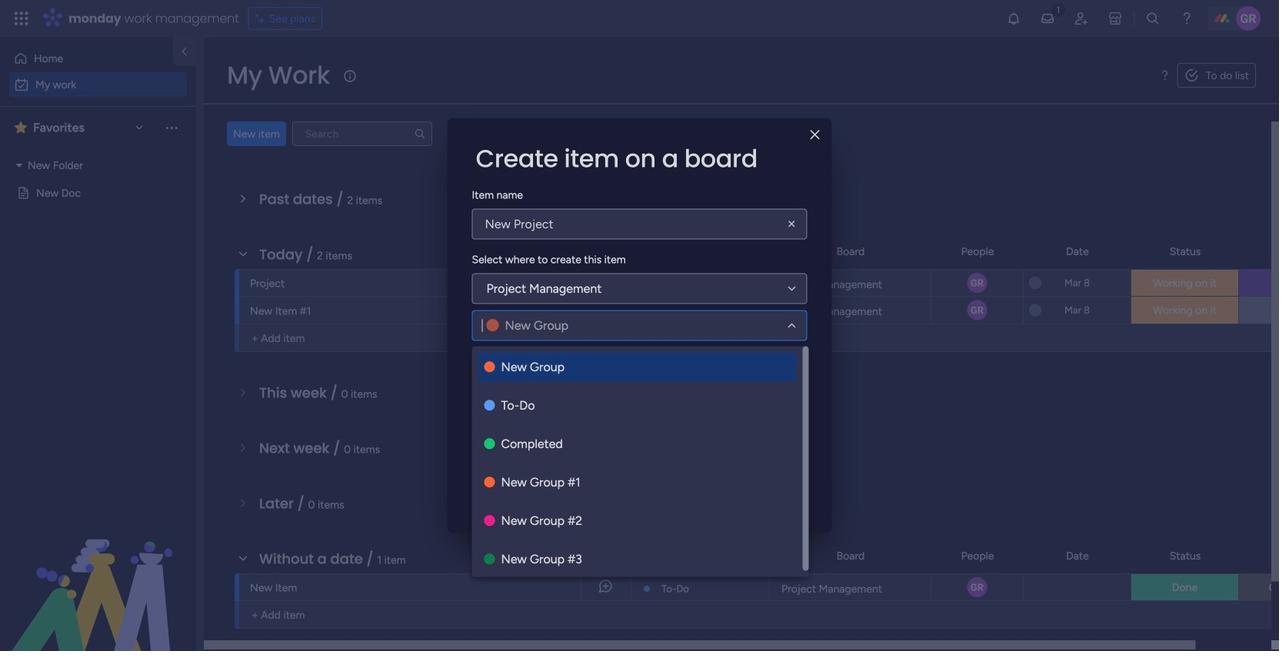 Task type: locate. For each thing, give the bounding box(es) containing it.
v2 circle image
[[484, 399, 495, 412], [484, 438, 495, 451]]

2 option from the top
[[9, 72, 187, 97]]

For example, project proposal text field
[[472, 209, 808, 240]]

invite members image
[[1074, 11, 1090, 26]]

option
[[9, 46, 164, 71], [9, 72, 187, 97]]

v2 star 2 image
[[15, 119, 27, 137]]

0 vertical spatial v2 circle image
[[484, 399, 495, 412]]

v2 circle image
[[487, 319, 499, 333], [484, 361, 495, 374], [484, 476, 495, 489], [484, 515, 495, 528], [484, 553, 495, 566]]

lottie animation image
[[0, 496, 196, 652]]

help image
[[1180, 11, 1195, 26]]

search image
[[414, 128, 426, 140]]

1 vertical spatial v2 circle image
[[484, 438, 495, 451]]

0 vertical spatial option
[[9, 46, 164, 71]]

1 vertical spatial option
[[9, 72, 187, 97]]

Filter dashboard by text search field
[[292, 122, 432, 146]]

update feed image
[[1040, 11, 1056, 26]]

greg robinson image
[[1237, 6, 1261, 31]]

2 v2 circle image from the top
[[484, 438, 495, 451]]

list box
[[0, 149, 196, 299]]

None search field
[[292, 122, 432, 146]]

1 v2 circle image from the top
[[484, 399, 495, 412]]



Task type: describe. For each thing, give the bounding box(es) containing it.
1 option from the top
[[9, 46, 164, 71]]

1 image
[[1052, 1, 1066, 18]]

select product image
[[14, 11, 29, 26]]

caret down image
[[16, 160, 22, 171]]

monday marketplace image
[[1108, 11, 1124, 26]]

public board image
[[16, 186, 31, 200]]

lottie animation element
[[0, 496, 196, 652]]

close image
[[811, 129, 820, 141]]

see plans image
[[255, 10, 269, 27]]

notifications image
[[1007, 11, 1022, 26]]

search everything image
[[1146, 11, 1161, 26]]



Task type: vqa. For each thing, say whether or not it's contained in the screenshot.
first option
yes



